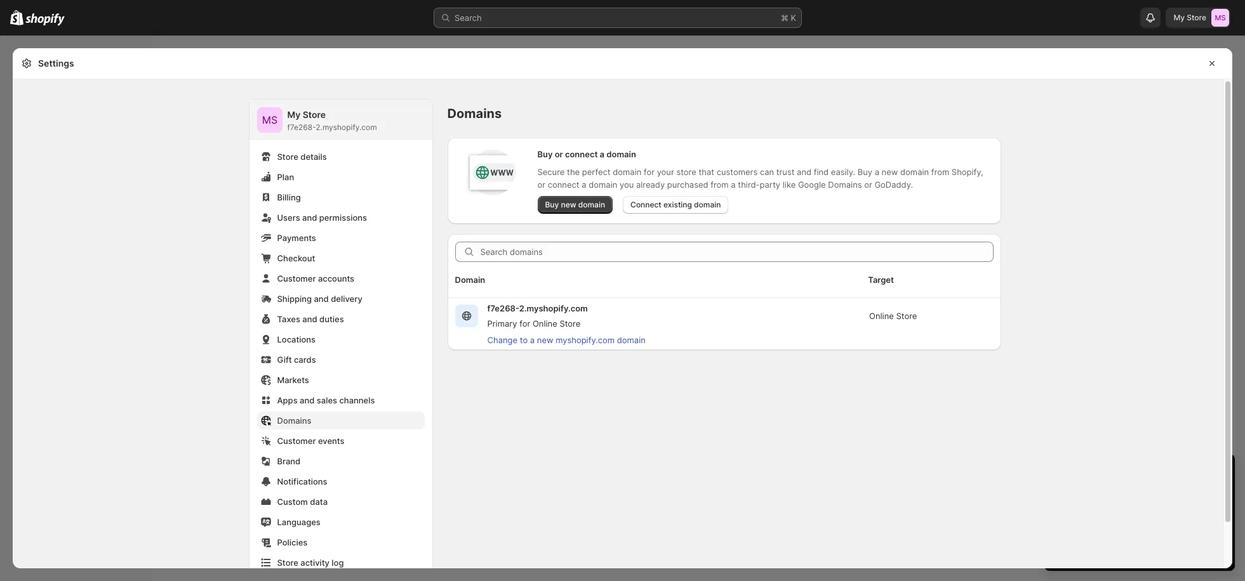Task type: vqa. For each thing, say whether or not it's contained in the screenshot.
sixth row from the bottom of the List of reports 'table'
no



Task type: describe. For each thing, give the bounding box(es) containing it.
my for my store
[[1174, 13, 1185, 22]]

gift cards
[[277, 355, 316, 365]]

⌘
[[781, 13, 789, 23]]

brand link
[[257, 453, 425, 471]]

shipping and delivery
[[277, 294, 363, 304]]

languages link
[[257, 514, 425, 532]]

payments link
[[257, 229, 425, 247]]

my store image inside shop settings menu element
[[257, 107, 282, 133]]

sales
[[317, 396, 337, 406]]

target
[[868, 275, 894, 285]]

store
[[677, 167, 697, 177]]

duties
[[320, 314, 344, 325]]

myshopify.com
[[556, 335, 615, 346]]

ms button
[[257, 107, 282, 133]]

settings dialog
[[13, 48, 1233, 582]]

domains inside shop settings menu element
[[277, 416, 312, 426]]

checkout
[[277, 253, 315, 264]]

and for sales
[[300, 396, 315, 406]]

buy or connect a domain
[[538, 149, 636, 159]]

customer for customer events
[[277, 436, 316, 446]]

my for my store f7e268-2.myshopify.com
[[287, 109, 301, 120]]

customer events
[[277, 436, 345, 446]]

users
[[277, 213, 300, 223]]

your trial just started element
[[1045, 488, 1235, 572]]

1 horizontal spatial online
[[869, 311, 894, 321]]

connect
[[631, 200, 662, 210]]

shopify,
[[952, 167, 984, 177]]

buy new domain link
[[538, 196, 613, 214]]

2 horizontal spatial or
[[865, 180, 873, 190]]

channels
[[339, 396, 375, 406]]

customers
[[717, 167, 758, 177]]

shopify image
[[10, 10, 24, 25]]

customer accounts link
[[257, 270, 425, 288]]

⌘ k
[[781, 13, 796, 23]]

policies
[[277, 538, 308, 548]]

1 vertical spatial new
[[561, 200, 576, 210]]

store inside store details link
[[277, 152, 298, 162]]

billing link
[[257, 189, 425, 206]]

1 horizontal spatial from
[[932, 167, 950, 177]]

connect existing domain link
[[623, 196, 729, 214]]

store activity log link
[[257, 554, 425, 572]]

activity
[[301, 558, 330, 568]]

already
[[636, 180, 665, 190]]

apps and sales channels link
[[257, 392, 425, 410]]

trust
[[777, 167, 795, 177]]

apps
[[277, 396, 298, 406]]

easily.
[[831, 167, 856, 177]]

plan link
[[257, 168, 425, 186]]

change to a new myshopify.com domain button
[[480, 332, 653, 349]]

f7e268- inside f7e268-2.myshopify.com primary for online store
[[487, 304, 519, 314]]

gift cards link
[[257, 351, 425, 369]]

godaddy.
[[875, 180, 913, 190]]

notifications
[[277, 477, 327, 487]]

details
[[301, 152, 327, 162]]

payments
[[277, 233, 316, 243]]

events
[[318, 436, 345, 446]]

taxes and duties link
[[257, 311, 425, 328]]

gift
[[277, 355, 292, 365]]

that
[[699, 167, 715, 177]]

delivery
[[331, 294, 363, 304]]

like
[[783, 180, 796, 190]]

domain
[[455, 275, 485, 285]]

accounts
[[318, 274, 354, 284]]

my store
[[1174, 13, 1207, 22]]

secure
[[538, 167, 565, 177]]

online store
[[869, 311, 917, 321]]

a inside button
[[530, 335, 535, 346]]

store activity log
[[277, 558, 344, 568]]

0 horizontal spatial or
[[538, 180, 546, 190]]

third-
[[738, 180, 760, 190]]

languages
[[277, 518, 321, 528]]

and for duties
[[303, 314, 317, 325]]

0 vertical spatial my store image
[[1212, 9, 1230, 27]]

shipping and delivery link
[[257, 290, 425, 308]]

Search domains search field
[[480, 242, 994, 262]]

party
[[760, 180, 781, 190]]

and inside secure the perfect domain for your store that customers can trust and find easily. buy a new domain from shopify, or connect a domain you already purchased from a third-party like google domains or godaddy.
[[797, 167, 812, 177]]

policies link
[[257, 534, 425, 552]]

primary
[[487, 319, 517, 329]]

the
[[567, 167, 580, 177]]

customer events link
[[257, 433, 425, 450]]

store inside store activity log link
[[277, 558, 298, 568]]

perfect
[[582, 167, 611, 177]]

2.myshopify.com inside my store f7e268-2.myshopify.com
[[316, 123, 377, 132]]

for inside f7e268-2.myshopify.com primary for online store
[[520, 319, 530, 329]]

existing
[[664, 200, 692, 210]]



Task type: locate. For each thing, give the bounding box(es) containing it.
f7e268-2.myshopify.com primary for online store
[[487, 304, 588, 329]]

data
[[310, 497, 328, 507]]

2 vertical spatial new
[[537, 335, 554, 346]]

0 vertical spatial f7e268-
[[287, 123, 316, 132]]

buy inside "buy new domain" link
[[545, 200, 559, 210]]

0 horizontal spatial online
[[533, 319, 557, 329]]

online inside f7e268-2.myshopify.com primary for online store
[[533, 319, 557, 329]]

domain inside change to a new myshopify.com domain button
[[617, 335, 646, 346]]

2 vertical spatial buy
[[545, 200, 559, 210]]

and for delivery
[[314, 294, 329, 304]]

domain inside "buy new domain" link
[[578, 200, 605, 210]]

cards
[[294, 355, 316, 365]]

find
[[814, 167, 829, 177]]

a down customers
[[731, 180, 736, 190]]

custom data
[[277, 497, 328, 507]]

shop settings menu element
[[249, 100, 432, 580]]

my store f7e268-2.myshopify.com
[[287, 109, 377, 132]]

connect inside secure the perfect domain for your store that customers can trust and find easily. buy a new domain from shopify, or connect a domain you already purchased from a third-party like google domains or godaddy.
[[548, 180, 580, 190]]

new down the
[[561, 200, 576, 210]]

my store image right my store at top
[[1212, 9, 1230, 27]]

dialog
[[1238, 48, 1245, 569]]

from left shopify, at the right top of page
[[932, 167, 950, 177]]

1 vertical spatial customer
[[277, 436, 316, 446]]

buy right easily.
[[858, 167, 873, 177]]

0 horizontal spatial new
[[537, 335, 554, 346]]

1 vertical spatial domains
[[828, 180, 862, 190]]

your
[[657, 167, 674, 177]]

users and permissions
[[277, 213, 367, 223]]

0 vertical spatial my
[[1174, 13, 1185, 22]]

online down target
[[869, 311, 894, 321]]

customer for customer accounts
[[277, 274, 316, 284]]

new
[[882, 167, 898, 177], [561, 200, 576, 210], [537, 335, 554, 346]]

buy new domain
[[545, 200, 605, 210]]

1 horizontal spatial my store image
[[1212, 9, 1230, 27]]

0 horizontal spatial domains
[[277, 416, 312, 426]]

0 vertical spatial connect
[[565, 149, 598, 159]]

search
[[455, 13, 482, 23]]

custom data link
[[257, 493, 425, 511]]

2 horizontal spatial new
[[882, 167, 898, 177]]

2.myshopify.com inside f7e268-2.myshopify.com primary for online store
[[519, 304, 588, 314]]

new inside button
[[537, 335, 554, 346]]

from down that
[[711, 180, 729, 190]]

locations link
[[257, 331, 425, 349]]

customer down checkout
[[277, 274, 316, 284]]

2.myshopify.com up store details link
[[316, 123, 377, 132]]

domain inside connect existing domain link
[[694, 200, 721, 210]]

1 customer from the top
[[277, 274, 316, 284]]

store inside f7e268-2.myshopify.com primary for online store
[[560, 319, 581, 329]]

my
[[1174, 13, 1185, 22], [287, 109, 301, 120]]

1 horizontal spatial or
[[555, 149, 563, 159]]

2 horizontal spatial domains
[[828, 180, 862, 190]]

buy for buy new domain
[[545, 200, 559, 210]]

brand
[[277, 457, 301, 467]]

store details link
[[257, 148, 425, 166]]

domains link
[[257, 412, 425, 430]]

buy for buy or connect a domain
[[538, 149, 553, 159]]

0 horizontal spatial my store image
[[257, 107, 282, 133]]

and right users
[[302, 213, 317, 223]]

0 vertical spatial from
[[932, 167, 950, 177]]

markets link
[[257, 372, 425, 389]]

0 vertical spatial buy
[[538, 149, 553, 159]]

1 vertical spatial my store image
[[257, 107, 282, 133]]

2.myshopify.com up change to a new myshopify.com domain
[[519, 304, 588, 314]]

or left godaddy.
[[865, 180, 873, 190]]

taxes
[[277, 314, 300, 325]]

my store image
[[1212, 9, 1230, 27], [257, 107, 282, 133]]

1 vertical spatial my
[[287, 109, 301, 120]]

1 horizontal spatial f7e268-
[[487, 304, 519, 314]]

apps and sales channels
[[277, 396, 375, 406]]

log
[[332, 558, 344, 568]]

or down secure
[[538, 180, 546, 190]]

buy up secure
[[538, 149, 553, 159]]

1 vertical spatial connect
[[548, 180, 580, 190]]

for
[[644, 167, 655, 177], [520, 319, 530, 329]]

and inside "link"
[[300, 396, 315, 406]]

and right apps
[[300, 396, 315, 406]]

billing
[[277, 192, 301, 203]]

to
[[520, 335, 528, 346]]

checkout link
[[257, 250, 425, 267]]

buy
[[538, 149, 553, 159], [858, 167, 873, 177], [545, 200, 559, 210]]

f7e268- inside my store f7e268-2.myshopify.com
[[287, 123, 316, 132]]

purchased
[[667, 180, 709, 190]]

secure the perfect domain for your store that customers can trust and find easily. buy a new domain from shopify, or connect a domain you already purchased from a third-party like google domains or godaddy.
[[538, 167, 984, 190]]

2 customer from the top
[[277, 436, 316, 446]]

0 vertical spatial new
[[882, 167, 898, 177]]

my inside my store f7e268-2.myshopify.com
[[287, 109, 301, 120]]

for up already
[[644, 167, 655, 177]]

and right 'taxes'
[[303, 314, 317, 325]]

customer inside customer events link
[[277, 436, 316, 446]]

customer
[[277, 274, 316, 284], [277, 436, 316, 446]]

0 horizontal spatial from
[[711, 180, 729, 190]]

a up perfect
[[600, 149, 605, 159]]

change
[[487, 335, 518, 346]]

shipping
[[277, 294, 312, 304]]

f7e268- up primary
[[487, 304, 519, 314]]

or up secure
[[555, 149, 563, 159]]

store
[[1187, 13, 1207, 22], [303, 109, 326, 120], [277, 152, 298, 162], [896, 311, 917, 321], [560, 319, 581, 329], [277, 558, 298, 568]]

a down perfect
[[582, 180, 587, 190]]

connect down the
[[548, 180, 580, 190]]

connect
[[565, 149, 598, 159], [548, 180, 580, 190]]

1 vertical spatial for
[[520, 319, 530, 329]]

you
[[620, 180, 634, 190]]

for inside secure the perfect domain for your store that customers can trust and find easily. buy a new domain from shopify, or connect a domain you already purchased from a third-party like google domains or godaddy.
[[644, 167, 655, 177]]

0 vertical spatial domains
[[447, 106, 502, 121]]

0 vertical spatial customer
[[277, 274, 316, 284]]

0 horizontal spatial my
[[287, 109, 301, 120]]

1 horizontal spatial domains
[[447, 106, 502, 121]]

0 horizontal spatial for
[[520, 319, 530, 329]]

shopify image
[[26, 13, 65, 26]]

notifications link
[[257, 473, 425, 491]]

0 horizontal spatial f7e268-
[[287, 123, 316, 132]]

online
[[869, 311, 894, 321], [533, 319, 557, 329]]

domains inside secure the perfect domain for your store that customers can trust and find easily. buy a new domain from shopify, or connect a domain you already purchased from a third-party like google domains or godaddy.
[[828, 180, 862, 190]]

my store image up store details at the top
[[257, 107, 282, 133]]

domains
[[447, 106, 502, 121], [828, 180, 862, 190], [277, 416, 312, 426]]

can
[[760, 167, 774, 177]]

0 horizontal spatial 2.myshopify.com
[[316, 123, 377, 132]]

a up godaddy.
[[875, 167, 880, 177]]

1 horizontal spatial for
[[644, 167, 655, 177]]

change to a new myshopify.com domain
[[487, 335, 646, 346]]

for up "to"
[[520, 319, 530, 329]]

settings
[[38, 58, 74, 69]]

users and permissions link
[[257, 209, 425, 227]]

a right "to"
[[530, 335, 535, 346]]

online up change to a new myshopify.com domain
[[533, 319, 557, 329]]

or
[[555, 149, 563, 159], [538, 180, 546, 190], [865, 180, 873, 190]]

and down customer accounts
[[314, 294, 329, 304]]

and up google
[[797, 167, 812, 177]]

customer accounts
[[277, 274, 354, 284]]

plan
[[277, 172, 294, 182]]

k
[[791, 13, 796, 23]]

custom
[[277, 497, 308, 507]]

0 vertical spatial 2.myshopify.com
[[316, 123, 377, 132]]

1 vertical spatial 2.myshopify.com
[[519, 304, 588, 314]]

store inside my store f7e268-2.myshopify.com
[[303, 109, 326, 120]]

connect up the
[[565, 149, 598, 159]]

1 horizontal spatial my
[[1174, 13, 1185, 22]]

locations
[[277, 335, 316, 345]]

0 vertical spatial for
[[644, 167, 655, 177]]

1 vertical spatial from
[[711, 180, 729, 190]]

connect existing domain
[[631, 200, 721, 210]]

1 vertical spatial buy
[[858, 167, 873, 177]]

f7e268- up store details at the top
[[287, 123, 316, 132]]

1 horizontal spatial 2.myshopify.com
[[519, 304, 588, 314]]

store details
[[277, 152, 327, 162]]

new right "to"
[[537, 335, 554, 346]]

google
[[798, 180, 826, 190]]

customer inside customer accounts link
[[277, 274, 316, 284]]

new up godaddy.
[[882, 167, 898, 177]]

2 vertical spatial domains
[[277, 416, 312, 426]]

a
[[600, 149, 605, 159], [875, 167, 880, 177], [582, 180, 587, 190], [731, 180, 736, 190], [530, 335, 535, 346]]

buy down secure
[[545, 200, 559, 210]]

markets
[[277, 375, 309, 386]]

and for permissions
[[302, 213, 317, 223]]

1 horizontal spatial new
[[561, 200, 576, 210]]

new inside secure the perfect domain for your store that customers can trust and find easily. buy a new domain from shopify, or connect a domain you already purchased from a third-party like google domains or godaddy.
[[882, 167, 898, 177]]

permissions
[[319, 213, 367, 223]]

customer up brand
[[277, 436, 316, 446]]

buy inside secure the perfect domain for your store that customers can trust and find easily. buy a new domain from shopify, or connect a domain you already purchased from a third-party like google domains or godaddy.
[[858, 167, 873, 177]]

taxes and duties
[[277, 314, 344, 325]]

1 vertical spatial f7e268-
[[487, 304, 519, 314]]



